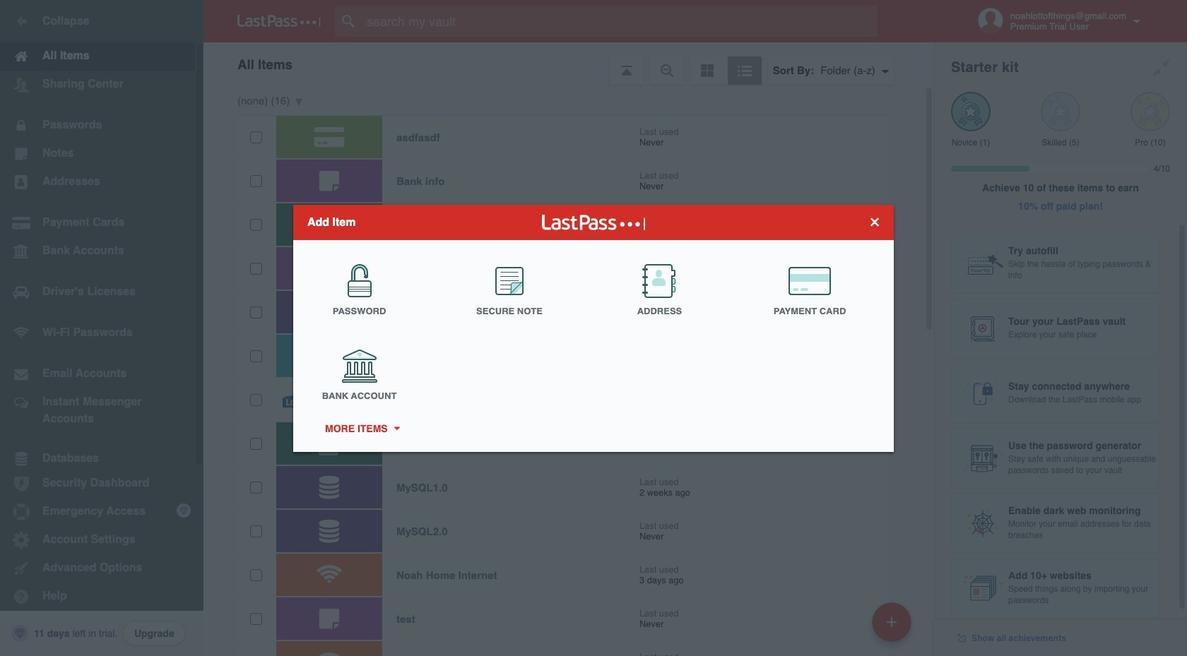 Task type: locate. For each thing, give the bounding box(es) containing it.
vault options navigation
[[204, 42, 934, 85]]

lastpass image
[[237, 15, 321, 28]]

dialog
[[293, 205, 894, 452]]



Task type: describe. For each thing, give the bounding box(es) containing it.
main navigation navigation
[[0, 0, 204, 657]]

new item image
[[887, 617, 897, 627]]

search my vault text field
[[335, 6, 900, 37]]

Search search field
[[335, 6, 900, 37]]

new item navigation
[[867, 599, 920, 657]]

caret right image
[[392, 427, 402, 430]]



Task type: vqa. For each thing, say whether or not it's contained in the screenshot.
Main Navigation navigation
yes



